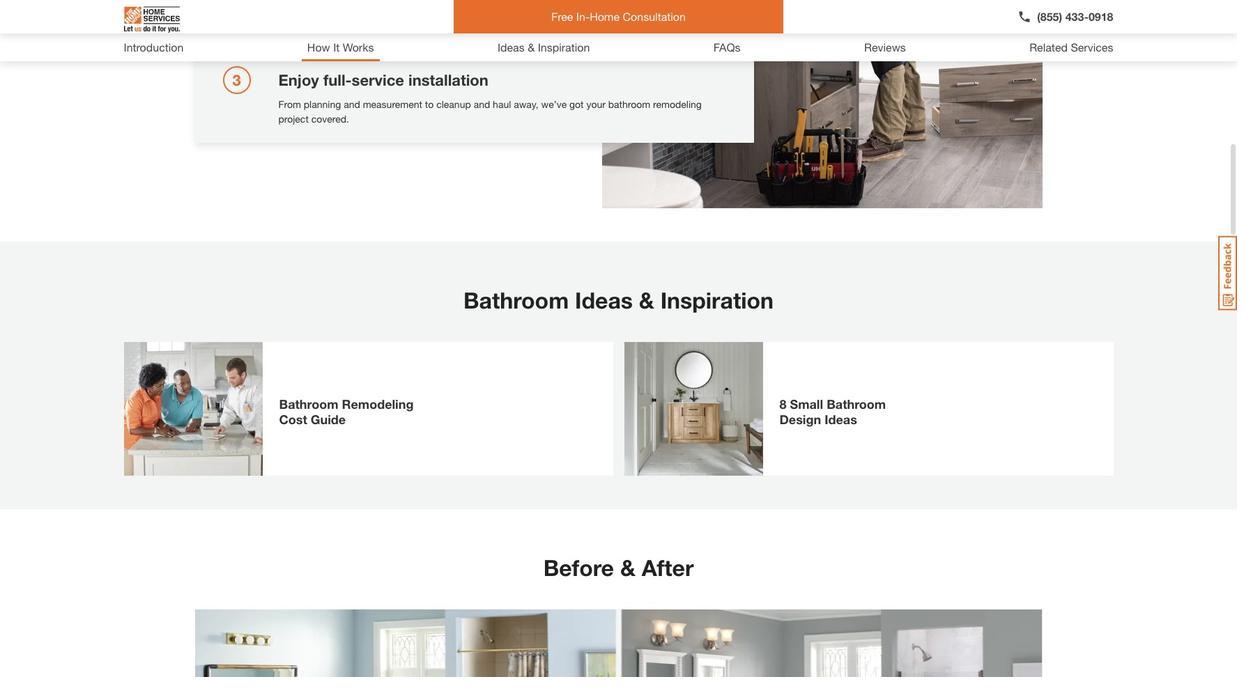 Task type: locate. For each thing, give the bounding box(es) containing it.
1 vertical spatial ideas
[[575, 287, 633, 314]]

2 vertical spatial ideas
[[825, 412, 858, 427]]

shower tub conversion; orange sink icon image
[[624, 342, 763, 476]]

get a competitively priced final quote and take advantage of financing options from the home depot.
[[279, 19, 722, 31]]

ideas
[[498, 40, 525, 54], [575, 287, 633, 314], [825, 412, 858, 427]]

2 horizontal spatial and
[[474, 98, 490, 110]]

0 horizontal spatial &
[[528, 40, 535, 54]]

related services
[[1030, 40, 1114, 54]]

cleanup
[[437, 98, 471, 110]]

2 horizontal spatial bathroom
[[827, 397, 886, 412]]

before after 1.3 image
[[195, 610, 1042, 678]]

1 horizontal spatial and
[[444, 19, 461, 31]]

it
[[333, 40, 340, 54]]

home right the
[[664, 19, 690, 31]]

enjoy
[[279, 71, 319, 89]]

free
[[552, 10, 574, 23]]

got
[[570, 98, 584, 110]]

priced
[[366, 19, 393, 31]]

433-
[[1066, 10, 1089, 23]]

services
[[1071, 40, 1114, 54]]

2 vertical spatial &
[[621, 555, 636, 582]]

from planning and measurement to cleanup and haul away, we've got your bathroom remodeling project covered.
[[279, 98, 702, 125]]

and
[[444, 19, 461, 31], [344, 98, 360, 110], [474, 98, 490, 110]]

0 horizontal spatial inspiration
[[538, 40, 590, 54]]

away,
[[514, 98, 539, 110]]

take
[[463, 19, 482, 31]]

2 horizontal spatial ideas
[[825, 412, 858, 427]]

(855)
[[1038, 10, 1063, 23]]

and left "haul"
[[474, 98, 490, 110]]

home inside button
[[590, 10, 620, 23]]

cost
[[279, 412, 307, 427]]

bathroom inside bathroom remodeling cost guide
[[279, 397, 339, 412]]

0 vertical spatial &
[[528, 40, 535, 54]]

0 horizontal spatial home
[[590, 10, 620, 23]]

feedback link image
[[1219, 236, 1238, 311]]

and up covered.
[[344, 98, 360, 110]]

home left "from"
[[590, 10, 620, 23]]

get
[[279, 19, 294, 31]]

small
[[790, 397, 824, 412]]

depot.
[[693, 19, 722, 31]]

enjoy full-service installation
[[279, 71, 489, 89]]

of
[[533, 19, 542, 31]]

reviews
[[865, 40, 906, 54]]

1 vertical spatial &
[[639, 287, 655, 314]]

bathroom
[[609, 98, 651, 110]]

and left take
[[444, 19, 461, 31]]

1 horizontal spatial bathroom
[[464, 287, 569, 314]]

competitively
[[305, 19, 363, 31]]

1 horizontal spatial ideas
[[575, 287, 633, 314]]

faqs
[[714, 40, 741, 54]]

bathroom
[[464, 287, 569, 314], [279, 397, 339, 412], [827, 397, 886, 412]]

works
[[343, 40, 374, 54]]

financing
[[544, 19, 584, 31]]

&
[[528, 40, 535, 54], [639, 287, 655, 314], [621, 555, 636, 582]]

do it for you logo image
[[124, 1, 180, 38]]

bathroom remodeling cost guide
[[279, 397, 414, 427]]

remodeling
[[342, 397, 414, 412]]

inspiration
[[538, 40, 590, 54], [661, 287, 774, 314]]

ideas inside 8 small bathroom design ideas
[[825, 412, 858, 427]]

& for after
[[621, 555, 636, 582]]

0 horizontal spatial bathroom
[[279, 397, 339, 412]]

0 vertical spatial ideas
[[498, 40, 525, 54]]

0918
[[1089, 10, 1114, 23]]

installation
[[409, 71, 489, 89]]

1 vertical spatial inspiration
[[661, 287, 774, 314]]

quote
[[416, 19, 442, 31]]

1 horizontal spatial home
[[664, 19, 690, 31]]

covered.
[[312, 113, 349, 125]]

1 horizontal spatial &
[[621, 555, 636, 582]]

service
[[352, 71, 404, 89]]

home
[[590, 10, 620, 23], [664, 19, 690, 31]]



Task type: vqa. For each thing, say whether or not it's contained in the screenshot.
"433-"
yes



Task type: describe. For each thing, give the bounding box(es) containing it.
full-
[[324, 71, 352, 89]]

from
[[279, 98, 301, 110]]

your
[[587, 98, 606, 110]]

ideas & inspiration
[[498, 40, 590, 54]]

bathroom inside 8 small bathroom design ideas
[[827, 397, 886, 412]]

8 small bathroom design ideas
[[780, 397, 886, 427]]

project
[[279, 113, 309, 125]]

free in-home consultation button
[[454, 0, 784, 33]]

& for inspiration
[[528, 40, 535, 54]]

(855) 433-0918
[[1038, 10, 1114, 23]]

before
[[544, 555, 614, 582]]

before & after
[[544, 555, 694, 582]]

bathroom ideas & inspiration
[[464, 287, 774, 314]]

after
[[642, 555, 694, 582]]

free in-home consultation
[[552, 10, 686, 23]]

consultation
[[623, 10, 686, 23]]

design
[[780, 412, 822, 427]]

how it works
[[307, 40, 374, 54]]

and for measurement
[[474, 98, 490, 110]]

the
[[645, 19, 661, 31]]

advantage
[[485, 19, 531, 31]]

options
[[587, 19, 619, 31]]

0 horizontal spatial ideas
[[498, 40, 525, 54]]

a
[[297, 19, 302, 31]]

haul
[[493, 98, 511, 110]]

to
[[425, 98, 434, 110]]

bathroom; orange hammer icon image
[[124, 342, 263, 476]]

related
[[1030, 40, 1068, 54]]

planning
[[304, 98, 341, 110]]

3
[[232, 71, 241, 89]]

2 horizontal spatial &
[[639, 287, 655, 314]]

how
[[307, 40, 330, 54]]

guide
[[311, 412, 346, 427]]

in-
[[577, 10, 590, 23]]

bathroom for bathroom ideas & inspiration
[[464, 287, 569, 314]]

bathroom for bathroom remodeling cost guide
[[279, 397, 339, 412]]

(855) 433-0918 link
[[1018, 8, 1114, 25]]

and for priced
[[444, 19, 461, 31]]

remodeling
[[654, 98, 702, 110]]

measurement
[[363, 98, 423, 110]]

from
[[622, 19, 642, 31]]

1 horizontal spatial inspiration
[[661, 287, 774, 314]]

0 horizontal spatial and
[[344, 98, 360, 110]]

introduction
[[124, 40, 184, 54]]

8
[[780, 397, 787, 412]]

0 vertical spatial inspiration
[[538, 40, 590, 54]]

we've
[[542, 98, 567, 110]]

final
[[396, 19, 414, 31]]



